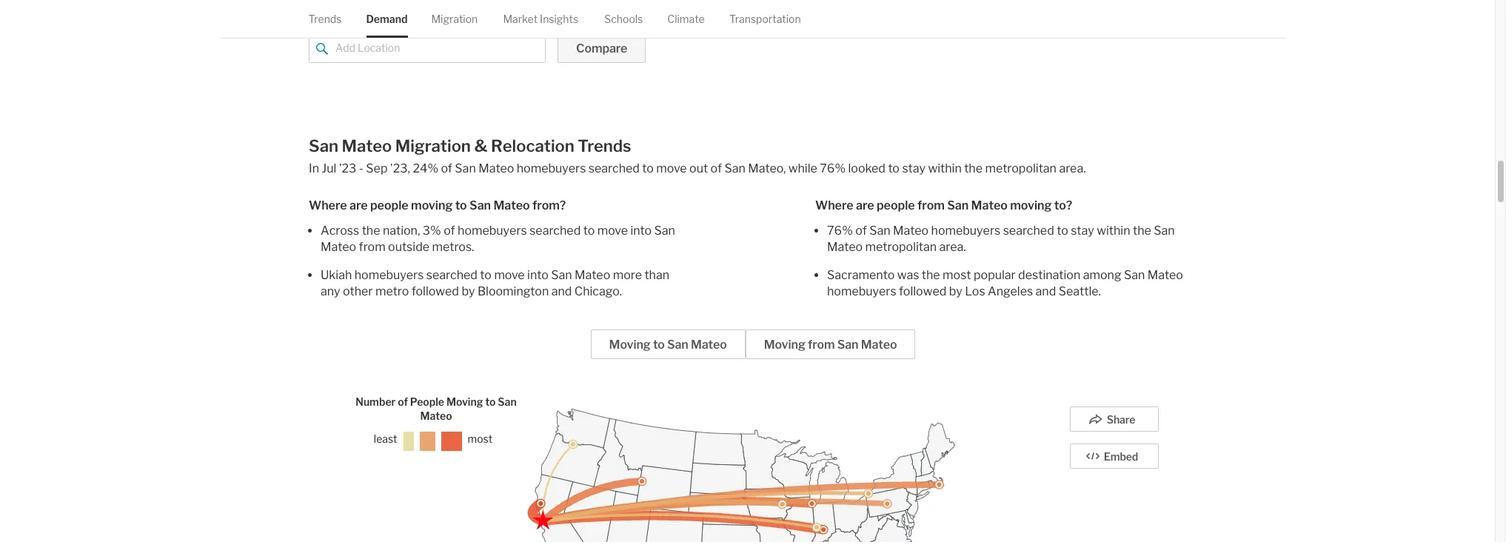 Task type: vqa. For each thing, say whether or not it's contained in the screenshot.
Embed
yes



Task type: locate. For each thing, give the bounding box(es) containing it.
most
[[943, 268, 972, 282], [468, 433, 493, 445]]

chicago
[[575, 284, 620, 298]]

of left people on the bottom left of page
[[398, 395, 408, 408]]

, left 24
[[408, 161, 410, 175]]

0 horizontal spatial within
[[928, 161, 962, 175]]

. down more
[[620, 284, 622, 298]]

0 horizontal spatial followed
[[412, 284, 459, 298]]

any
[[321, 284, 340, 298]]

moving inside number of people moving to san mateo
[[447, 395, 483, 408]]

by
[[462, 284, 475, 298], [949, 284, 963, 298]]

1 people from the left
[[370, 198, 409, 212]]

people for moving
[[370, 198, 409, 212]]

1 vertical spatial migration
[[395, 136, 471, 155]]

people
[[410, 395, 444, 408]]

1 horizontal spatial moving
[[1010, 198, 1052, 212]]

1 horizontal spatial and
[[1036, 284, 1057, 298]]

, left while
[[784, 161, 786, 175]]

% up where are people moving to san mateo from?
[[428, 161, 439, 175]]

0 vertical spatial from
[[918, 198, 945, 212]]

2 are from the left
[[856, 198, 875, 212]]

1 vertical spatial into
[[527, 268, 549, 282]]

where
[[309, 198, 347, 212], [816, 198, 854, 212]]

homebuyers
[[517, 161, 586, 175], [458, 224, 527, 238], [932, 224, 1001, 238], [355, 268, 424, 282], [827, 284, 897, 298]]

into
[[631, 224, 652, 238], [527, 268, 549, 282]]

nation,
[[383, 224, 420, 238]]

0 horizontal spatial .
[[620, 284, 622, 298]]

0 vertical spatial most
[[943, 268, 972, 282]]

to
[[642, 161, 654, 175], [888, 161, 900, 175], [455, 198, 467, 212], [583, 224, 595, 238], [1057, 224, 1069, 238], [480, 268, 492, 282], [653, 338, 665, 352], [485, 395, 496, 408]]

move up more
[[598, 224, 628, 238]]

homebuyers up metros.
[[458, 224, 527, 238]]

0 horizontal spatial metropolitan
[[866, 240, 937, 254]]

2 horizontal spatial moving
[[764, 338, 806, 352]]

and
[[552, 284, 572, 298], [1036, 284, 1057, 298]]

24
[[413, 161, 428, 175]]

0 vertical spatial metropolitan
[[986, 161, 1057, 175]]

1 horizontal spatial move
[[598, 224, 628, 238]]

1 '23 from the left
[[339, 161, 357, 175]]

1 horizontal spatial by
[[949, 284, 963, 298]]

0 horizontal spatial by
[[462, 284, 475, 298]]

moving up 3
[[411, 198, 453, 212]]

1 and from the left
[[552, 284, 572, 298]]

. down among at the right
[[1099, 284, 1101, 298]]

where up across
[[309, 198, 347, 212]]

1 horizontal spatial san mateo
[[827, 224, 1175, 254]]

area. down 76 % of san mateo homebuyers searched to stay within the
[[940, 240, 966, 254]]

compare
[[576, 41, 628, 55]]

2 by from the left
[[949, 284, 963, 298]]

metro
[[375, 284, 409, 298]]

compare button
[[558, 33, 646, 63]]

0 vertical spatial 76
[[820, 161, 835, 175]]

0 horizontal spatial area.
[[940, 240, 966, 254]]

2 vertical spatial move
[[494, 268, 525, 282]]

2 followed from the left
[[899, 284, 947, 298]]

2 people from the left
[[877, 198, 915, 212]]

people for from
[[877, 198, 915, 212]]

1 vertical spatial trends
[[578, 136, 632, 155]]

where are people moving to san mateo from?
[[309, 198, 566, 212]]

migration
[[432, 13, 478, 25], [395, 136, 471, 155]]

0 horizontal spatial and
[[552, 284, 572, 298]]

by left los
[[949, 284, 963, 298]]

trends right relocation
[[578, 136, 632, 155]]

0 vertical spatial trends
[[309, 13, 342, 25]]

2 where from the left
[[816, 198, 854, 212]]

where for 76
[[816, 198, 854, 212]]

76 up the sacramento
[[827, 224, 842, 238]]

into up bloomington and chicago .
[[527, 268, 549, 282]]

transportation
[[730, 13, 802, 25]]

2 vertical spatial from
[[808, 338, 835, 352]]

ukiah
[[321, 268, 352, 282]]

2 horizontal spatial from
[[918, 198, 945, 212]]

0 horizontal spatial ,
[[408, 161, 410, 175]]

moving left to?
[[1010, 198, 1052, 212]]

move up bloomington at left
[[494, 268, 525, 282]]

los
[[965, 284, 986, 298]]

1 horizontal spatial where
[[816, 198, 854, 212]]

1 horizontal spatial trends
[[578, 136, 632, 155]]

0 horizontal spatial stay
[[903, 161, 926, 175]]

trends
[[309, 13, 342, 25], [578, 136, 632, 155]]

metros.
[[432, 240, 474, 254]]

area.
[[1060, 161, 1086, 175], [940, 240, 966, 254]]

followed down the was
[[899, 284, 947, 298]]

people
[[370, 198, 409, 212], [877, 198, 915, 212]]

within up among at the right
[[1097, 224, 1131, 238]]

'23 left -
[[339, 161, 357, 175]]

0 horizontal spatial '23
[[339, 161, 357, 175]]

2 and from the left
[[1036, 284, 1057, 298]]

san mateo
[[321, 224, 676, 254], [827, 224, 1175, 254]]

to up bloomington at left
[[480, 268, 492, 282]]

1 horizontal spatial ,
[[784, 161, 786, 175]]

followed down ukiah homebuyers searched to move into san mateo
[[412, 284, 459, 298]]

0 horizontal spatial move
[[494, 268, 525, 282]]

destination
[[1019, 268, 1081, 282]]

transportation link
[[730, 0, 802, 38]]

among
[[1083, 268, 1122, 282]]

and down 'destination'
[[1036, 284, 1057, 298]]

1 horizontal spatial followed
[[899, 284, 947, 298]]

1 where from the left
[[309, 198, 347, 212]]

0 vertical spatial stay
[[903, 161, 926, 175]]

within up the 'where are people from san mateo moving to?'
[[928, 161, 962, 175]]

followed inside more than any other metro followed by
[[412, 284, 459, 298]]

are
[[350, 198, 368, 212], [856, 198, 875, 212]]

mateo
[[342, 136, 392, 155], [479, 161, 514, 175], [748, 161, 784, 175], [494, 198, 530, 212], [972, 198, 1008, 212], [893, 224, 929, 238], [321, 240, 356, 254], [827, 240, 863, 254], [575, 268, 611, 282], [1148, 268, 1184, 282], [691, 338, 727, 352], [861, 338, 897, 352], [420, 410, 452, 422]]

area. up to?
[[1060, 161, 1086, 175]]

migration up 24
[[395, 136, 471, 155]]

76 right while
[[820, 161, 835, 175]]

sep
[[366, 161, 388, 175]]

'23 left 24
[[390, 161, 408, 175]]

looked
[[849, 161, 886, 175]]

popular
[[974, 268, 1016, 282]]

76
[[820, 161, 835, 175], [827, 224, 842, 238]]

0 vertical spatial into
[[631, 224, 652, 238]]

1 horizontal spatial are
[[856, 198, 875, 212]]

1 , from the left
[[408, 161, 410, 175]]

of
[[441, 161, 453, 175], [711, 161, 722, 175], [444, 224, 455, 238], [856, 224, 867, 238], [398, 395, 408, 408]]

1 . from the left
[[620, 284, 622, 298]]

people up metropolitan area.
[[877, 198, 915, 212]]

into up more
[[631, 224, 652, 238]]

are up across
[[350, 198, 368, 212]]

moving
[[411, 198, 453, 212], [1010, 198, 1052, 212]]

and left chicago
[[552, 284, 572, 298]]

by down ukiah homebuyers searched to move into san mateo
[[462, 284, 475, 298]]

to inside number of people moving to san mateo
[[485, 395, 496, 408]]

'23
[[339, 161, 357, 175], [390, 161, 408, 175]]

and inside sacramento was the most popular destination among san mateo homebuyers followed by los angeles and seattle .
[[1036, 284, 1057, 298]]

1 by from the left
[[462, 284, 475, 298]]

0 horizontal spatial moving
[[411, 198, 453, 212]]

more than any other metro followed by
[[321, 268, 670, 298]]

.
[[620, 284, 622, 298], [1099, 284, 1101, 298]]

within
[[928, 161, 962, 175], [1097, 224, 1131, 238]]

move left the out
[[657, 161, 687, 175]]

1 horizontal spatial most
[[943, 268, 972, 282]]

1 horizontal spatial moving
[[609, 338, 651, 352]]

market insights
[[504, 13, 579, 25]]

out
[[690, 161, 708, 175]]

1 horizontal spatial stay
[[1071, 224, 1095, 238]]

0 horizontal spatial are
[[350, 198, 368, 212]]

1 vertical spatial area.
[[940, 240, 966, 254]]

1 followed from the left
[[412, 284, 459, 298]]

embed button
[[1070, 444, 1159, 469]]

. inside sacramento was the most popular destination among san mateo homebuyers followed by los angeles and seattle .
[[1099, 284, 1101, 298]]

1 moving from the left
[[411, 198, 453, 212]]

%
[[428, 161, 439, 175], [835, 161, 846, 175], [430, 224, 441, 238], [842, 224, 853, 238]]

homebuyers inside san mateo migration & relocation trends in jul '23 - sep '23 , 24 % of san mateo homebuyers searched to move out of san mateo , while 76 % looked to stay within the metropolitan area.
[[517, 161, 586, 175]]

climate link
[[668, 0, 705, 38]]

moving for moving to
[[609, 338, 651, 352]]

0 vertical spatial move
[[657, 161, 687, 175]]

people up nation, on the left top
[[370, 198, 409, 212]]

from outside metros.
[[356, 240, 474, 254]]

moving
[[609, 338, 651, 352], [764, 338, 806, 352], [447, 395, 483, 408]]

to right people on the bottom left of page
[[485, 395, 496, 408]]

while
[[789, 161, 818, 175]]

metropolitan
[[986, 161, 1057, 175], [866, 240, 937, 254]]

0 horizontal spatial people
[[370, 198, 409, 212]]

1 vertical spatial within
[[1097, 224, 1131, 238]]

0 horizontal spatial into
[[527, 268, 549, 282]]

1 vertical spatial 76
[[827, 224, 842, 238]]

1 horizontal spatial .
[[1099, 284, 1101, 298]]

share button
[[1070, 406, 1159, 432]]

-
[[359, 161, 364, 175]]

homebuyers down the sacramento
[[827, 284, 897, 298]]

1 are from the left
[[350, 198, 368, 212]]

trends up wrapper image
[[309, 13, 342, 25]]

migration up add location search field
[[432, 13, 478, 25]]

stay down to?
[[1071, 224, 1095, 238]]

to up chicago
[[583, 224, 595, 238]]

more
[[613, 268, 642, 282]]

1 san mateo from the left
[[321, 224, 676, 254]]

migration link
[[432, 0, 478, 38]]

1 horizontal spatial metropolitan
[[986, 161, 1057, 175]]

,
[[408, 161, 410, 175], [784, 161, 786, 175]]

0 vertical spatial within
[[928, 161, 962, 175]]

move
[[657, 161, 687, 175], [598, 224, 628, 238], [494, 268, 525, 282]]

where down while
[[816, 198, 854, 212]]

metropolitan inside san mateo migration & relocation trends in jul '23 - sep '23 , 24 % of san mateo homebuyers searched to move out of san mateo , while 76 % looked to stay within the metropolitan area.
[[986, 161, 1057, 175]]

to down than
[[653, 338, 665, 352]]

moving for moving from
[[764, 338, 806, 352]]

other
[[343, 284, 373, 298]]

san mateo up more than any other metro followed by at the left of page
[[321, 224, 676, 254]]

metropolitan up the was
[[866, 240, 937, 254]]

homebuyers down relocation
[[517, 161, 586, 175]]

most down number of people moving to san mateo
[[468, 433, 493, 445]]

are down looked
[[856, 198, 875, 212]]

metropolitan up to?
[[986, 161, 1057, 175]]

the
[[965, 161, 983, 175], [362, 224, 380, 238], [1133, 224, 1152, 238], [922, 268, 940, 282]]

san
[[309, 136, 338, 155], [455, 161, 476, 175], [725, 161, 746, 175], [470, 198, 491, 212], [948, 198, 969, 212], [654, 224, 676, 238], [870, 224, 891, 238], [1154, 224, 1175, 238], [551, 268, 572, 282], [1124, 268, 1145, 282], [667, 338, 689, 352], [838, 338, 859, 352], [498, 395, 517, 408]]

the inside san mateo migration & relocation trends in jul '23 - sep '23 , 24 % of san mateo homebuyers searched to move out of san mateo , while 76 % looked to stay within the metropolitan area.
[[965, 161, 983, 175]]

1 horizontal spatial '23
[[390, 161, 408, 175]]

1 horizontal spatial people
[[877, 198, 915, 212]]

0 horizontal spatial san mateo
[[321, 224, 676, 254]]

searched
[[589, 161, 640, 175], [530, 224, 581, 238], [1003, 224, 1055, 238], [427, 268, 478, 282]]

0 vertical spatial area.
[[1060, 161, 1086, 175]]

of right the out
[[711, 161, 722, 175]]

followed
[[412, 284, 459, 298], [899, 284, 947, 298]]

sacramento was the most popular destination among san mateo homebuyers followed by los angeles and seattle .
[[827, 268, 1184, 298]]

share
[[1107, 413, 1136, 426]]

1 horizontal spatial area.
[[1060, 161, 1086, 175]]

stay right looked
[[903, 161, 926, 175]]

most up los
[[943, 268, 972, 282]]

0 horizontal spatial from
[[359, 240, 386, 254]]

to down to?
[[1057, 224, 1069, 238]]

jul
[[322, 161, 336, 175]]

bloomington and chicago .
[[478, 284, 622, 298]]

mateo inside sacramento was the most popular destination among san mateo homebuyers followed by los angeles and seattle .
[[1148, 268, 1184, 282]]

0 horizontal spatial most
[[468, 433, 493, 445]]

from
[[918, 198, 945, 212], [359, 240, 386, 254], [808, 338, 835, 352]]

0 horizontal spatial trends
[[309, 13, 342, 25]]

san mateo up the popular
[[827, 224, 1175, 254]]

across the nation, 3 % of homebuyers searched to move into
[[321, 224, 654, 238]]

san inside sacramento was the most popular destination among san mateo homebuyers followed by los angeles and seattle .
[[1124, 268, 1145, 282]]

1 horizontal spatial from
[[808, 338, 835, 352]]

stay
[[903, 161, 926, 175], [1071, 224, 1095, 238]]

2 . from the left
[[1099, 284, 1101, 298]]

embed
[[1104, 450, 1139, 463]]

2 horizontal spatial move
[[657, 161, 687, 175]]

homebuyers inside sacramento was the most popular destination among san mateo homebuyers followed by los angeles and seattle .
[[827, 284, 897, 298]]

1 vertical spatial metropolitan
[[866, 240, 937, 254]]

0 horizontal spatial moving
[[447, 395, 483, 408]]

0 horizontal spatial where
[[309, 198, 347, 212]]



Task type: describe. For each thing, give the bounding box(es) containing it.
market
[[504, 13, 538, 25]]

are for metropolitan area.
[[856, 198, 875, 212]]

ukiah homebuyers searched to move into san mateo
[[321, 268, 611, 282]]

1 vertical spatial stay
[[1071, 224, 1095, 238]]

1 vertical spatial from
[[359, 240, 386, 254]]

across
[[321, 224, 359, 238]]

from?
[[533, 198, 566, 212]]

of inside number of people moving to san mateo
[[398, 395, 408, 408]]

1 horizontal spatial within
[[1097, 224, 1131, 238]]

climate
[[668, 13, 705, 25]]

2 san mateo from the left
[[827, 224, 1175, 254]]

moving from san mateo
[[764, 338, 897, 352]]

homebuyers up metro
[[355, 268, 424, 282]]

san mateo migration & relocation trends in jul '23 - sep '23 , 24 % of san mateo homebuyers searched to move out of san mateo , while 76 % looked to stay within the metropolitan area.
[[309, 136, 1086, 175]]

of up metros.
[[444, 224, 455, 238]]

2 '23 from the left
[[390, 161, 408, 175]]

trends inside san mateo migration & relocation trends in jul '23 - sep '23 , 24 % of san mateo homebuyers searched to move out of san mateo , while 76 % looked to stay within the metropolitan area.
[[578, 136, 632, 155]]

migration inside san mateo migration & relocation trends in jul '23 - sep '23 , 24 % of san mateo homebuyers searched to move out of san mateo , while 76 % looked to stay within the metropolitan area.
[[395, 136, 471, 155]]

76 inside san mateo migration & relocation trends in jul '23 - sep '23 , 24 % of san mateo homebuyers searched to move out of san mateo , while 76 % looked to stay within the metropolitan area.
[[820, 161, 835, 175]]

san inside number of people moving to san mateo
[[498, 395, 517, 408]]

2 , from the left
[[784, 161, 786, 175]]

homebuyers down the 'where are people from san mateo moving to?'
[[932, 224, 1001, 238]]

the inside sacramento was the most popular destination among san mateo homebuyers followed by los angeles and seattle .
[[922, 268, 940, 282]]

are for across
[[350, 198, 368, 212]]

sacramento
[[827, 268, 895, 282]]

by inside more than any other metro followed by
[[462, 284, 475, 298]]

where are people from san mateo moving to?
[[816, 198, 1073, 212]]

moving to san mateo
[[609, 338, 727, 352]]

number of people moving to san mateo
[[356, 395, 517, 422]]

1 vertical spatial most
[[468, 433, 493, 445]]

by inside sacramento was the most popular destination among san mateo homebuyers followed by los angeles and seattle .
[[949, 284, 963, 298]]

where for across the nation,
[[309, 198, 347, 212]]

followed inside sacramento was the most popular destination among san mateo homebuyers followed by los angeles and seattle .
[[899, 284, 947, 298]]

% up metros.
[[430, 224, 441, 238]]

in
[[309, 161, 319, 175]]

insights
[[540, 13, 579, 25]]

market insights link
[[504, 0, 579, 38]]

schools
[[605, 13, 644, 25]]

to up across the nation, 3 % of homebuyers searched to move into
[[455, 198, 467, 212]]

than
[[645, 268, 670, 282]]

of right 24
[[441, 161, 453, 175]]

mateo inside number of people moving to san mateo
[[420, 410, 452, 422]]

trends link
[[309, 0, 342, 38]]

1 vertical spatial move
[[598, 224, 628, 238]]

least
[[374, 433, 397, 445]]

to?
[[1055, 198, 1073, 212]]

relocation
[[491, 136, 575, 155]]

most inside sacramento was the most popular destination among san mateo homebuyers followed by los angeles and seattle .
[[943, 268, 972, 282]]

angeles
[[988, 284, 1033, 298]]

number
[[356, 395, 396, 408]]

3
[[423, 224, 430, 238]]

area. inside san mateo migration & relocation trends in jul '23 - sep '23 , 24 % of san mateo homebuyers searched to move out of san mateo , while 76 % looked to stay within the metropolitan area.
[[1060, 161, 1086, 175]]

1 horizontal spatial into
[[631, 224, 652, 238]]

seattle
[[1059, 284, 1099, 298]]

% up the sacramento
[[842, 224, 853, 238]]

stay inside san mateo migration & relocation trends in jul '23 - sep '23 , 24 % of san mateo homebuyers searched to move out of san mateo , while 76 % looked to stay within the metropolitan area.
[[903, 161, 926, 175]]

demand
[[367, 13, 408, 25]]

0 vertical spatial migration
[[432, 13, 478, 25]]

2 moving from the left
[[1010, 198, 1052, 212]]

within inside san mateo migration & relocation trends in jul '23 - sep '23 , 24 % of san mateo homebuyers searched to move out of san mateo , while 76 % looked to stay within the metropolitan area.
[[928, 161, 962, 175]]

to left the out
[[642, 161, 654, 175]]

% left looked
[[835, 161, 846, 175]]

demand link
[[367, 0, 408, 38]]

Add Location search field
[[309, 33, 546, 63]]

was
[[898, 268, 920, 282]]

bloomington
[[478, 284, 549, 298]]

of up the sacramento
[[856, 224, 867, 238]]

to right looked
[[888, 161, 900, 175]]

metropolitan area.
[[863, 240, 966, 254]]

move inside san mateo migration & relocation trends in jul '23 - sep '23 , 24 % of san mateo homebuyers searched to move out of san mateo , while 76 % looked to stay within the metropolitan area.
[[657, 161, 687, 175]]

schools link
[[605, 0, 644, 38]]

wrapper image
[[316, 43, 328, 55]]

searched inside san mateo migration & relocation trends in jul '23 - sep '23 , 24 % of san mateo homebuyers searched to move out of san mateo , while 76 % looked to stay within the metropolitan area.
[[589, 161, 640, 175]]

&
[[474, 136, 488, 155]]

outside
[[388, 240, 430, 254]]

76 % of san mateo homebuyers searched to stay within the
[[827, 224, 1154, 238]]



